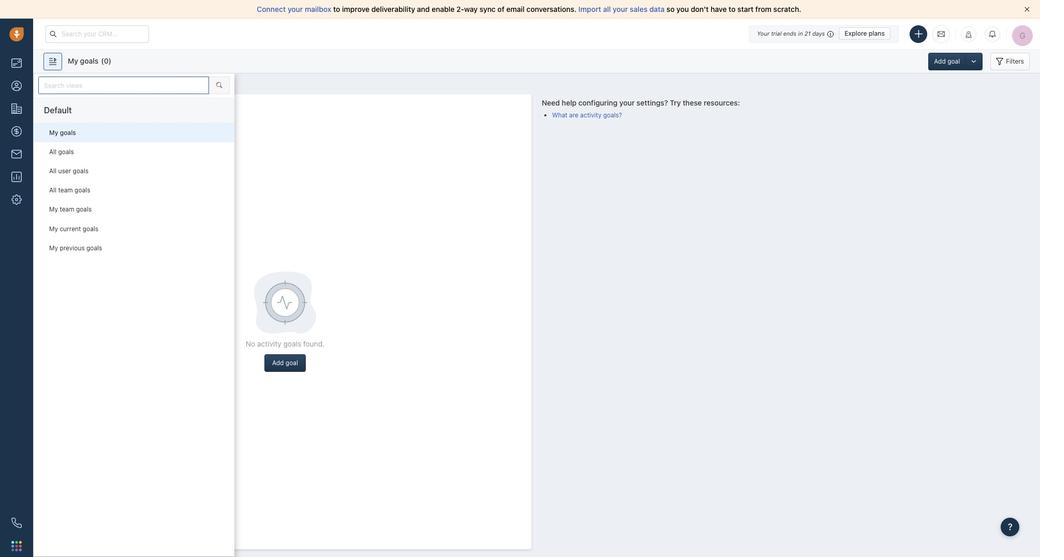 Task type: vqa. For each thing, say whether or not it's contained in the screenshot.
FILTERS BUTTON
yes



Task type: describe. For each thing, give the bounding box(es) containing it.
days
[[813, 30, 825, 37]]

2-
[[457, 5, 464, 13]]

found.
[[303, 340, 325, 348]]

your inside need help configuring your settings? try these resources: what are activity goals?
[[620, 98, 635, 107]]

settings?
[[637, 98, 668, 107]]

user goal type, all goal periods and 4 more filters link
[[76, 79, 225, 87]]

resources:
[[704, 98, 740, 107]]

Search views text field
[[38, 77, 209, 94]]

previous
[[60, 244, 85, 252]]

email image
[[938, 29, 945, 38]]

sales
[[630, 5, 648, 13]]

goals for my current goals
[[83, 225, 98, 233]]

all user goals
[[49, 167, 89, 175]]

try
[[670, 98, 681, 107]]

what are activity goals? link
[[552, 112, 623, 119]]

filters
[[1007, 57, 1025, 65]]

my previous goals link
[[34, 239, 235, 258]]

add goal for the leftmost add goal button
[[272, 359, 298, 367]]

0 vertical spatial and
[[417, 5, 430, 13]]

enable
[[432, 5, 455, 13]]

search image
[[216, 81, 222, 89]]

showing for user goal type, all goal periods and 4 more filters
[[39, 79, 225, 87]]

in
[[799, 30, 803, 37]]

start
[[738, 5, 754, 13]]

explore plans link
[[839, 27, 891, 40]]

deliverability
[[372, 5, 415, 13]]

goals for my previous goals
[[86, 244, 102, 252]]

all goals
[[49, 148, 74, 156]]

connect your mailbox to improve deliverability and enable 2-way sync of email conversations. import all your sales data so you don't have to start from scratch.
[[257, 5, 802, 13]]

filters button
[[991, 53, 1030, 70]]

configuring
[[579, 98, 618, 107]]

1 vertical spatial activity
[[257, 340, 282, 348]]

my goals link
[[34, 123, 235, 142]]

my team goals link
[[34, 200, 235, 219]]

periods
[[147, 79, 170, 87]]

(
[[101, 56, 104, 65]]

phone image
[[11, 518, 22, 529]]

goals for all team goals
[[75, 187, 90, 194]]

0 horizontal spatial all
[[123, 79, 130, 87]]

more
[[190, 79, 206, 87]]

your left mailbox
[[288, 5, 303, 13]]

add for the leftmost add goal button
[[272, 359, 284, 367]]

all team goals link
[[34, 181, 235, 200]]

goals?
[[604, 112, 623, 119]]

Search your CRM... text field
[[46, 25, 149, 43]]

no activity goals found.
[[246, 340, 325, 348]]

plans
[[869, 30, 885, 37]]

0
[[104, 56, 109, 65]]

my goals
[[49, 129, 76, 137]]

what
[[552, 112, 568, 119]]

team for all
[[58, 187, 73, 194]]

mailbox
[[305, 5, 332, 13]]

current
[[60, 225, 81, 233]]

don't
[[691, 5, 709, 13]]

your left "sales"
[[613, 5, 628, 13]]

goals inside all goals link
[[58, 148, 74, 156]]

your
[[758, 30, 770, 37]]

filters
[[208, 79, 225, 87]]

improve
[[342, 5, 370, 13]]

21
[[805, 30, 811, 37]]

email
[[507, 5, 525, 13]]

conversations.
[[527, 5, 577, 13]]

close image
[[1025, 7, 1030, 12]]

all for all goals
[[49, 148, 57, 156]]

all goals link
[[34, 142, 235, 162]]

my for my goals
[[49, 129, 58, 137]]

add for add goal button to the top
[[935, 57, 946, 65]]

connect your mailbox link
[[257, 5, 333, 13]]

add goal for add goal button to the top
[[935, 57, 961, 65]]

my for my previous goals
[[49, 244, 58, 252]]

0 vertical spatial user
[[76, 79, 90, 87]]

sync
[[480, 5, 496, 13]]



Task type: locate. For each thing, give the bounding box(es) containing it.
to left the start
[[729, 5, 736, 13]]

have
[[711, 5, 727, 13]]

add
[[935, 57, 946, 65], [272, 359, 284, 367]]

no
[[246, 340, 255, 348]]

my up "for"
[[68, 56, 78, 65]]

1 horizontal spatial activity
[[581, 112, 602, 119]]

0 vertical spatial activity
[[581, 112, 602, 119]]

team
[[58, 187, 73, 194], [60, 206, 74, 214]]

type,
[[106, 79, 122, 87]]

activity right no
[[257, 340, 282, 348]]

goals inside my team goals link
[[76, 206, 92, 214]]

goals inside my goals link
[[60, 129, 76, 137]]

trial
[[772, 30, 782, 37]]

import
[[579, 5, 602, 13]]

my for my current goals
[[49, 225, 58, 233]]

goals for my team goals
[[76, 206, 92, 214]]

1 vertical spatial team
[[60, 206, 74, 214]]

goals inside all team goals link
[[75, 187, 90, 194]]

all
[[49, 148, 57, 156], [49, 167, 57, 175], [49, 187, 57, 194]]

1 vertical spatial all
[[49, 167, 57, 175]]

all right type,
[[123, 79, 130, 87]]

1 vertical spatial add
[[272, 359, 284, 367]]

team down all user goals
[[58, 187, 73, 194]]

0 horizontal spatial and
[[172, 79, 183, 87]]

add down "no activity goals found."
[[272, 359, 284, 367]]

team for my
[[60, 206, 74, 214]]

goals for all user goals
[[73, 167, 89, 175]]

my current goals
[[49, 225, 98, 233]]

showing
[[39, 79, 64, 87]]

help
[[562, 98, 577, 107]]

my down "all team goals"
[[49, 206, 58, 214]]

0 vertical spatial add
[[935, 57, 946, 65]]

import all your sales data link
[[579, 5, 667, 13]]

goals up my current goals
[[76, 206, 92, 214]]

my for my team goals
[[49, 206, 58, 214]]

goals left found.
[[283, 340, 301, 348]]

add goal button down email icon on the top right
[[929, 53, 966, 70]]

my up all goals
[[49, 129, 58, 137]]

my team goals
[[49, 206, 92, 214]]

0 horizontal spatial add goal
[[272, 359, 298, 367]]

my goals ( 0 )
[[68, 56, 111, 65]]

to right mailbox
[[333, 5, 340, 13]]

phone element
[[6, 513, 27, 534]]

are
[[570, 112, 579, 119]]

1 vertical spatial add goal button
[[265, 355, 306, 372]]

goals up my team goals
[[75, 187, 90, 194]]

to
[[333, 5, 340, 13], [729, 5, 736, 13]]

1 to from the left
[[333, 5, 340, 13]]

goals up "all team goals"
[[73, 167, 89, 175]]

so
[[667, 5, 675, 13]]

goals
[[80, 56, 99, 65], [60, 129, 76, 137], [58, 148, 74, 156], [73, 167, 89, 175], [75, 187, 90, 194], [76, 206, 92, 214], [83, 225, 98, 233], [86, 244, 102, 252], [283, 340, 301, 348]]

add goal button down "no activity goals found."
[[265, 355, 306, 372]]

from
[[756, 5, 772, 13]]

add goal
[[935, 57, 961, 65], [272, 359, 298, 367]]

scratch.
[[774, 5, 802, 13]]

team down "all team goals"
[[60, 206, 74, 214]]

explore plans
[[845, 30, 885, 37]]

and left 4
[[172, 79, 183, 87]]

data
[[650, 5, 665, 13]]

1 horizontal spatial add
[[935, 57, 946, 65]]

1 horizontal spatial and
[[417, 5, 430, 13]]

goals inside my previous goals link
[[86, 244, 102, 252]]

all for all team goals
[[49, 187, 57, 194]]

way
[[464, 5, 478, 13]]

1 vertical spatial all
[[123, 79, 130, 87]]

all right import
[[603, 5, 611, 13]]

my for my goals ( 0 )
[[68, 56, 78, 65]]

1 vertical spatial add goal
[[272, 359, 298, 367]]

all down my goals
[[49, 148, 57, 156]]

0 horizontal spatial user
[[58, 167, 71, 175]]

for
[[66, 79, 75, 87]]

my left previous
[[49, 244, 58, 252]]

0 horizontal spatial to
[[333, 5, 340, 13]]

my
[[68, 56, 78, 65], [49, 129, 58, 137], [49, 206, 58, 214], [49, 225, 58, 233], [49, 244, 58, 252]]

activity down configuring
[[581, 112, 602, 119]]

1 horizontal spatial to
[[729, 5, 736, 13]]

all
[[603, 5, 611, 13], [123, 79, 130, 87]]

1 horizontal spatial add goal button
[[929, 53, 966, 70]]

0 vertical spatial all
[[603, 5, 611, 13]]

1 horizontal spatial add goal
[[935, 57, 961, 65]]

all team goals
[[49, 187, 90, 194]]

need
[[542, 98, 560, 107]]

)
[[109, 56, 111, 65]]

ends
[[784, 30, 797, 37]]

my left 'current'
[[49, 225, 58, 233]]

you
[[677, 5, 689, 13]]

1 horizontal spatial user
[[76, 79, 90, 87]]

explore
[[845, 30, 868, 37]]

of
[[498, 5, 505, 13]]

add goal down "no activity goals found."
[[272, 359, 298, 367]]

need help configuring your settings? try these resources: what are activity goals?
[[542, 98, 740, 119]]

activity
[[581, 112, 602, 119], [257, 340, 282, 348]]

activity inside need help configuring your settings? try these resources: what are activity goals?
[[581, 112, 602, 119]]

connect
[[257, 5, 286, 13]]

add down email icon on the top right
[[935, 57, 946, 65]]

0 vertical spatial team
[[58, 187, 73, 194]]

goals left (
[[80, 56, 99, 65]]

goal
[[948, 57, 961, 65], [91, 79, 104, 87], [132, 79, 145, 87], [286, 359, 298, 367]]

3 all from the top
[[49, 187, 57, 194]]

my current goals link
[[34, 219, 235, 239]]

goals right previous
[[86, 244, 102, 252]]

0 horizontal spatial activity
[[257, 340, 282, 348]]

these
[[683, 98, 702, 107]]

1 all from the top
[[49, 148, 57, 156]]

0 vertical spatial add goal
[[935, 57, 961, 65]]

and left enable
[[417, 5, 430, 13]]

0 horizontal spatial add
[[272, 359, 284, 367]]

goals inside my current goals link
[[83, 225, 98, 233]]

user right "for"
[[76, 79, 90, 87]]

goals for no activity goals found.
[[283, 340, 301, 348]]

1 vertical spatial user
[[58, 167, 71, 175]]

and
[[417, 5, 430, 13], [172, 79, 183, 87]]

2 vertical spatial all
[[49, 187, 57, 194]]

2 all from the top
[[49, 167, 57, 175]]

1 horizontal spatial all
[[603, 5, 611, 13]]

all user goals link
[[34, 162, 235, 181]]

goals inside all user goals link
[[73, 167, 89, 175]]

your trial ends in 21 days
[[758, 30, 825, 37]]

goals up all goals
[[60, 129, 76, 137]]

0 vertical spatial add goal button
[[929, 53, 966, 70]]

user down all goals
[[58, 167, 71, 175]]

my previous goals
[[49, 244, 102, 252]]

goals right 'current'
[[83, 225, 98, 233]]

4
[[185, 79, 189, 87]]

all down all goals
[[49, 167, 57, 175]]

user
[[76, 79, 90, 87], [58, 167, 71, 175]]

your up goals?
[[620, 98, 635, 107]]

your
[[288, 5, 303, 13], [613, 5, 628, 13], [620, 98, 635, 107]]

1 vertical spatial and
[[172, 79, 183, 87]]

freshworks switcher image
[[11, 541, 22, 552]]

all for all user goals
[[49, 167, 57, 175]]

0 horizontal spatial add goal button
[[265, 355, 306, 372]]

0 vertical spatial all
[[49, 148, 57, 156]]

add goal button
[[929, 53, 966, 70], [265, 355, 306, 372]]

goals up all user goals
[[58, 148, 74, 156]]

all down all user goals
[[49, 187, 57, 194]]

add goal down email icon on the top right
[[935, 57, 961, 65]]

2 to from the left
[[729, 5, 736, 13]]

default
[[44, 106, 72, 115]]



